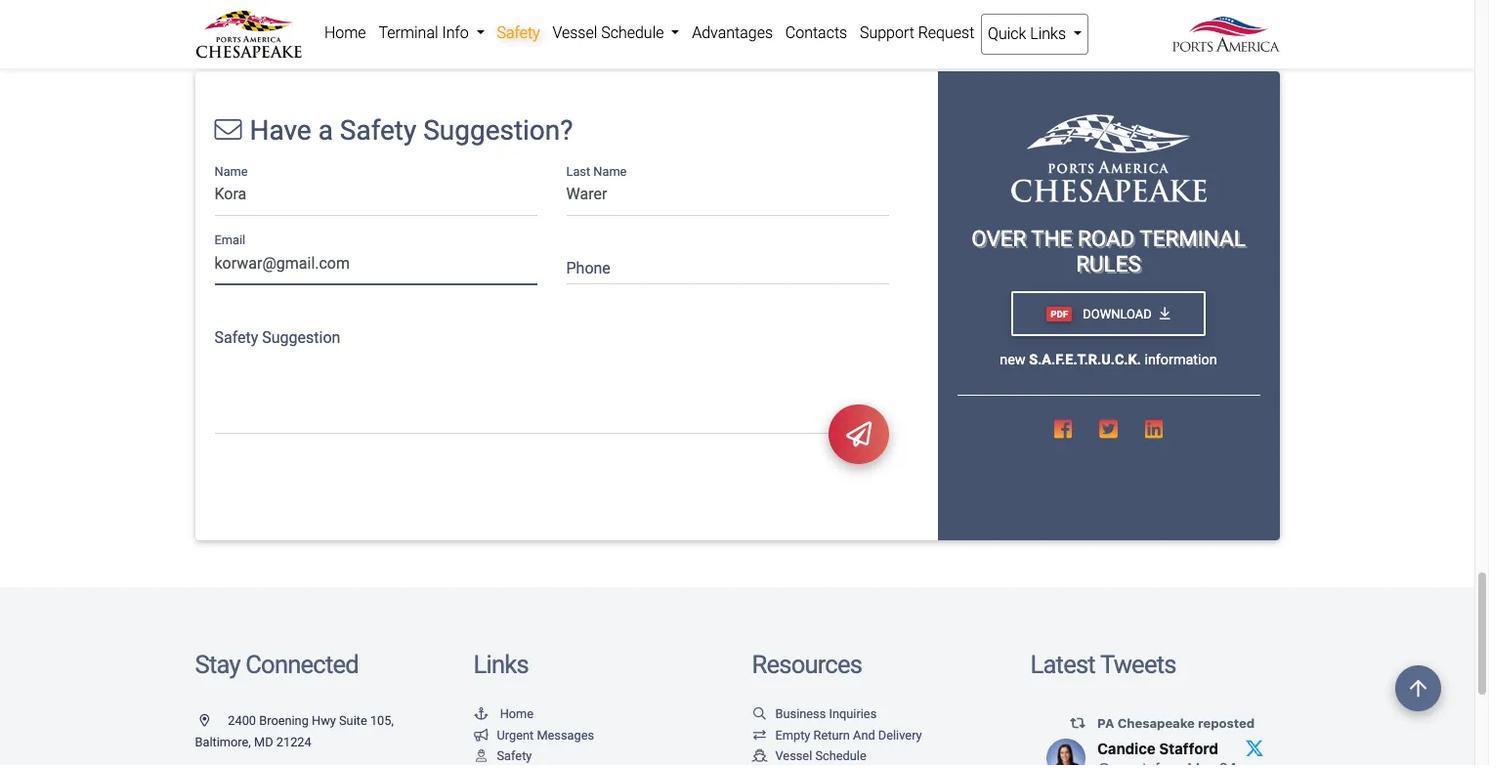 Task type: locate. For each thing, give the bounding box(es) containing it.
resources
[[752, 651, 862, 680]]

bullhorn image
[[474, 730, 489, 743]]

1 vertical spatial safety link
[[474, 749, 532, 764]]

download
[[1080, 306, 1152, 321]]

1 vertical spatial home
[[500, 707, 534, 722]]

Email text field
[[215, 247, 537, 285]]

links right quick
[[1031, 24, 1067, 43]]

home left terminal
[[324, 23, 366, 42]]

0 vertical spatial vessel
[[553, 23, 598, 42]]

1 horizontal spatial home link
[[474, 707, 534, 722]]

1 vertical spatial schedule
[[816, 749, 867, 764]]

suggestion
[[262, 328, 341, 347]]

0 horizontal spatial vessel schedule link
[[547, 14, 686, 53]]

ship image
[[752, 751, 768, 764]]

home
[[324, 23, 366, 42], [500, 707, 534, 722]]

urgent messages
[[497, 728, 594, 743]]

support request link
[[854, 14, 981, 53]]

2400
[[228, 714, 256, 728]]

0 horizontal spatial schedule
[[601, 23, 664, 42]]

0 vertical spatial vessel schedule
[[553, 23, 668, 42]]

safety down urgent
[[497, 749, 532, 764]]

1 vertical spatial links
[[474, 651, 529, 680]]

0 vertical spatial home link
[[318, 14, 372, 53]]

safety
[[497, 23, 540, 42], [340, 114, 417, 146], [215, 328, 258, 347], [497, 749, 532, 764]]

105,
[[370, 714, 394, 728]]

safety link right info
[[491, 14, 547, 53]]

safety link
[[491, 14, 547, 53], [474, 749, 532, 764]]

1 horizontal spatial schedule
[[816, 749, 867, 764]]

new
[[1000, 352, 1026, 369]]

vessel
[[553, 23, 598, 42], [776, 749, 813, 764]]

and
[[853, 728, 876, 743]]

1 horizontal spatial vessel schedule link
[[752, 749, 867, 764]]

2400 broening hwy suite 105, baltimore, md 21224
[[195, 714, 394, 750]]

0 horizontal spatial name
[[215, 164, 248, 179]]

2 name from the left
[[594, 164, 627, 179]]

stay
[[195, 651, 240, 680]]

home link
[[318, 14, 372, 53], [474, 707, 534, 722]]

terminal
[[379, 23, 438, 42]]

map marker alt image
[[200, 716, 225, 728]]

seagirt terminal image
[[1011, 114, 1207, 202]]

have
[[250, 114, 312, 146]]

0 vertical spatial schedule
[[601, 23, 664, 42]]

go to top image
[[1396, 666, 1442, 712]]

1 horizontal spatial name
[[594, 164, 627, 179]]

0 horizontal spatial home
[[324, 23, 366, 42]]

info
[[442, 23, 469, 42]]

urgent
[[497, 728, 534, 743]]

vessel schedule
[[553, 23, 668, 42], [776, 749, 867, 764]]

last
[[566, 164, 591, 179]]

home up urgent
[[500, 707, 534, 722]]

user hard hat image
[[474, 751, 489, 764]]

empty
[[776, 728, 811, 743]]

terminal info
[[379, 23, 473, 42]]

home link left terminal
[[318, 14, 372, 53]]

tweets
[[1101, 651, 1177, 680]]

1 horizontal spatial links
[[1031, 24, 1067, 43]]

inquiries
[[829, 707, 877, 722]]

links up anchor icon
[[474, 651, 529, 680]]

urgent messages link
[[474, 728, 594, 743]]

0 horizontal spatial links
[[474, 651, 529, 680]]

home link for urgent messages "link"
[[474, 707, 534, 722]]

0 vertical spatial vessel schedule link
[[547, 14, 686, 53]]

baltimore,
[[195, 735, 251, 750]]

have a safety suggestion?
[[250, 114, 573, 146]]

name up email
[[215, 164, 248, 179]]

contacts link
[[780, 14, 854, 53]]

0 horizontal spatial home link
[[318, 14, 372, 53]]

links
[[1031, 24, 1067, 43], [474, 651, 529, 680]]

schedule
[[601, 23, 664, 42], [816, 749, 867, 764]]

Last Name text field
[[566, 178, 889, 216]]

terminal
[[1140, 225, 1246, 251]]

suite
[[339, 714, 367, 728]]

facebook square image
[[1054, 420, 1073, 440]]

safety right 'a'
[[340, 114, 417, 146]]

safety link for 'terminal info' link
[[491, 14, 547, 53]]

21224
[[276, 735, 312, 750]]

email
[[215, 233, 246, 248]]

rules
[[1077, 252, 1141, 277]]

name
[[215, 164, 248, 179], [594, 164, 627, 179]]

advantages link
[[686, 14, 780, 53]]

vessel schedule link
[[547, 14, 686, 53], [752, 749, 867, 764]]

safety right info
[[497, 23, 540, 42]]

safety link down urgent
[[474, 749, 532, 764]]

broening
[[259, 714, 309, 728]]

connected
[[246, 651, 359, 680]]

safety inside "link"
[[497, 23, 540, 42]]

request
[[919, 23, 975, 42]]

1 horizontal spatial vessel schedule
[[776, 749, 867, 764]]

0 vertical spatial safety link
[[491, 14, 547, 53]]

business
[[776, 707, 826, 722]]

1 horizontal spatial vessel
[[776, 749, 813, 764]]

1 vertical spatial vessel schedule link
[[752, 749, 867, 764]]

home link up urgent
[[474, 707, 534, 722]]

a
[[318, 114, 333, 146]]

safety left 'suggestion'
[[215, 328, 258, 347]]

0 vertical spatial links
[[1031, 24, 1067, 43]]

name right last
[[594, 164, 627, 179]]

new s.a.f.e.t.r.u.c.k. information
[[1000, 352, 1218, 369]]

1 vertical spatial home link
[[474, 707, 534, 722]]

advantages
[[692, 23, 773, 42]]

twitter square image
[[1100, 420, 1118, 440]]



Task type: vqa. For each thing, say whether or not it's contained in the screenshot.
-
no



Task type: describe. For each thing, give the bounding box(es) containing it.
safety suggestion
[[215, 328, 341, 347]]

home link for 'terminal info' link
[[318, 14, 372, 53]]

information
[[1145, 352, 1218, 369]]

terminal info link
[[372, 14, 491, 53]]

return
[[814, 728, 850, 743]]

quick links
[[988, 24, 1070, 43]]

messages
[[537, 728, 594, 743]]

anchor image
[[474, 709, 489, 721]]

linkedin image
[[1145, 420, 1164, 440]]

support request
[[860, 23, 975, 42]]

1 vertical spatial vessel
[[776, 749, 813, 764]]

0 horizontal spatial vessel schedule
[[553, 23, 668, 42]]

over
[[972, 225, 1027, 251]]

latest tweets
[[1031, 651, 1177, 680]]

Phone text field
[[566, 247, 889, 285]]

business inquiries
[[776, 707, 877, 722]]

s.a.f.e.t.r.u.c.k.
[[1030, 352, 1142, 369]]

0 vertical spatial home
[[324, 23, 366, 42]]

stay connected
[[195, 651, 359, 680]]

suggestion?
[[423, 114, 573, 146]]

over the road terminal rules
[[972, 225, 1246, 277]]

empty return and delivery link
[[752, 728, 922, 743]]

0 horizontal spatial vessel
[[553, 23, 598, 42]]

delivery
[[879, 728, 922, 743]]

contacts
[[786, 23, 848, 42]]

last name
[[566, 164, 627, 179]]

md
[[254, 735, 273, 750]]

phone
[[566, 259, 611, 278]]

support
[[860, 23, 915, 42]]

quick links link
[[981, 14, 1089, 55]]

links inside the quick links link
[[1031, 24, 1067, 43]]

1 vertical spatial vessel schedule
[[776, 749, 867, 764]]

road
[[1078, 225, 1135, 251]]

1 name from the left
[[215, 164, 248, 179]]

Name text field
[[215, 178, 537, 216]]

quick
[[988, 24, 1027, 43]]

the
[[1032, 225, 1073, 251]]

safety link for urgent messages "link"
[[474, 749, 532, 764]]

hwy
[[312, 714, 336, 728]]

empty return and delivery
[[776, 728, 922, 743]]

1 horizontal spatial home
[[500, 707, 534, 722]]

2400 broening hwy suite 105, baltimore, md 21224 link
[[195, 714, 394, 750]]

Safety Suggestion text field
[[215, 316, 889, 434]]

exchange image
[[752, 730, 768, 743]]

business inquiries link
[[752, 707, 877, 722]]

arrow to bottom image
[[1160, 306, 1171, 321]]

search image
[[752, 709, 768, 721]]

latest
[[1031, 651, 1096, 680]]

pdf
[[1051, 308, 1069, 319]]



